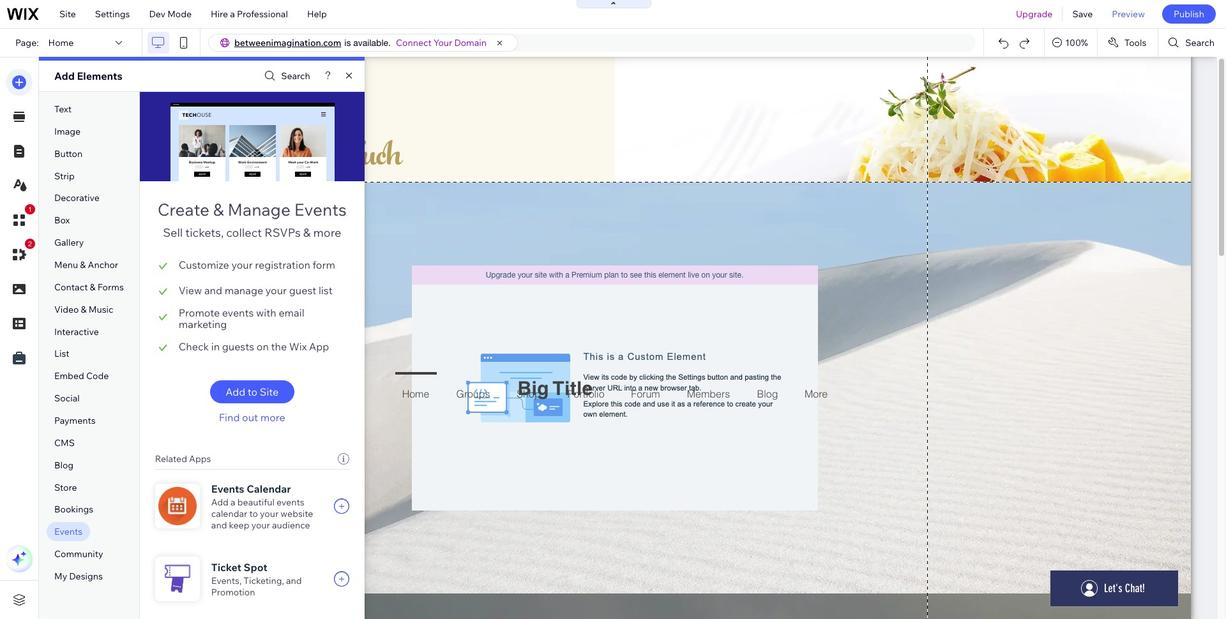 Task type: vqa. For each thing, say whether or not it's contained in the screenshot.
100%
yes



Task type: locate. For each thing, give the bounding box(es) containing it.
2 button
[[6, 239, 35, 268]]

to inside events calendar add a beautiful events calendar to your website and keep your audience updated.
[[249, 509, 258, 520]]

to
[[248, 386, 258, 399], [249, 509, 258, 520]]

& up tickets, on the left of page
[[213, 199, 224, 220]]

publish button
[[1163, 4, 1217, 24]]

add up find
[[226, 386, 246, 399]]

2 vertical spatial add
[[211, 497, 229, 509]]

marketing
[[179, 318, 227, 331]]

add to site button
[[210, 381, 294, 404]]

search down publish
[[1186, 37, 1215, 49]]

hire
[[211, 8, 228, 20]]

anchor
[[88, 259, 118, 271]]

a left beautiful
[[231, 497, 236, 509]]

is
[[345, 38, 351, 48]]

more right out
[[261, 411, 285, 424]]

gallery
[[54, 237, 84, 249]]

1 vertical spatial search button
[[261, 67, 310, 85]]

0 vertical spatial to
[[248, 386, 258, 399]]

settings
[[95, 8, 130, 20]]

site up find out more button
[[260, 386, 279, 399]]

& right rsvps
[[303, 226, 311, 240]]

100% button
[[1045, 29, 1098, 57]]

manage
[[228, 199, 291, 220]]

& right the menu
[[80, 259, 86, 271]]

add up "updated." on the bottom left
[[211, 497, 229, 509]]

0 vertical spatial search
[[1186, 37, 1215, 49]]

your
[[232, 259, 253, 272], [266, 284, 287, 297], [260, 509, 279, 520], [252, 520, 270, 532]]

menu
[[54, 259, 78, 271]]

0 vertical spatial add
[[54, 70, 75, 82]]

to up find out more button
[[248, 386, 258, 399]]

add up text
[[54, 70, 75, 82]]

video
[[54, 304, 79, 315]]

find out more button
[[210, 411, 294, 424]]

events down manage
[[222, 307, 254, 319]]

form
[[313, 259, 335, 272]]

0 vertical spatial site
[[59, 8, 76, 20]]

events up calendar
[[211, 483, 244, 496]]

betweenimagination.com
[[234, 37, 341, 49]]

events for events calendar add a beautiful events calendar to your website and keep your audience updated.
[[211, 483, 244, 496]]

create & manage events sell tickets, collect rsvps & more
[[158, 199, 347, 240]]

contact & forms
[[54, 282, 124, 293]]

1 vertical spatial to
[[249, 509, 258, 520]]

1 button
[[6, 204, 35, 234]]

decorative
[[54, 193, 100, 204]]

manage
[[225, 284, 263, 297]]

related apps
[[155, 454, 211, 465]]

0 horizontal spatial events
[[54, 527, 83, 538]]

out
[[242, 411, 258, 424]]

store
[[54, 482, 77, 494]]

view and manage your guest list
[[179, 284, 333, 297]]

more inside create & manage events sell tickets, collect rsvps & more
[[313, 226, 341, 240]]

events up rsvps
[[294, 199, 347, 220]]

events up audience
[[277, 497, 305, 509]]

ticketing,
[[244, 576, 284, 587]]

and right view
[[204, 284, 222, 297]]

search button down publish
[[1159, 29, 1227, 57]]

1 vertical spatial events
[[277, 497, 305, 509]]

hire a professional
[[211, 8, 288, 20]]

0 vertical spatial events
[[294, 199, 347, 220]]

add inside button
[[226, 386, 246, 399]]

text
[[54, 104, 72, 115]]

1 vertical spatial events
[[211, 483, 244, 496]]

collect
[[226, 226, 262, 240]]

1 horizontal spatial search button
[[1159, 29, 1227, 57]]

0 horizontal spatial search button
[[261, 67, 310, 85]]

add for add elements
[[54, 70, 75, 82]]

0 horizontal spatial events
[[222, 307, 254, 319]]

site up home
[[59, 8, 76, 20]]

0 horizontal spatial site
[[59, 8, 76, 20]]

upgrade
[[1017, 8, 1053, 20]]

a
[[230, 8, 235, 20], [231, 497, 236, 509]]

and left keep at the bottom left
[[211, 520, 227, 532]]

box
[[54, 215, 70, 226]]

your
[[434, 37, 453, 49]]

events inside events calendar add a beautiful events calendar to your website and keep your audience updated.
[[211, 483, 244, 496]]

& for manage
[[213, 199, 224, 220]]

events inside promote events with email marketing
[[222, 307, 254, 319]]

2 vertical spatial events
[[54, 527, 83, 538]]

bookings
[[54, 504, 93, 516]]

& left forms
[[90, 282, 96, 293]]

0 vertical spatial a
[[230, 8, 235, 20]]

search
[[1186, 37, 1215, 49], [281, 70, 310, 82]]

website
[[281, 509, 313, 520]]

1 vertical spatial add
[[226, 386, 246, 399]]

search button down the betweenimagination.com in the top left of the page
[[261, 67, 310, 85]]

add
[[54, 70, 75, 82], [226, 386, 246, 399], [211, 497, 229, 509]]

1 vertical spatial and
[[211, 520, 227, 532]]

find
[[219, 411, 240, 424]]

dev
[[149, 8, 165, 20]]

1 horizontal spatial more
[[313, 226, 341, 240]]

1 horizontal spatial events
[[277, 497, 305, 509]]

guest
[[289, 284, 316, 297]]

guests
[[222, 341, 254, 353]]

2 horizontal spatial events
[[294, 199, 347, 220]]

events
[[294, 199, 347, 220], [211, 483, 244, 496], [54, 527, 83, 538]]

tools
[[1125, 37, 1147, 49]]

0 horizontal spatial more
[[261, 411, 285, 424]]

video & music
[[54, 304, 113, 315]]

events
[[222, 307, 254, 319], [277, 497, 305, 509]]

& right video
[[81, 304, 87, 315]]

help
[[307, 8, 327, 20]]

apps
[[189, 454, 211, 465]]

& for music
[[81, 304, 87, 315]]

tickets,
[[186, 226, 224, 240]]

events down bookings on the bottom
[[54, 527, 83, 538]]

1 vertical spatial site
[[260, 386, 279, 399]]

1 horizontal spatial events
[[211, 483, 244, 496]]

site
[[59, 8, 76, 20], [260, 386, 279, 399]]

&
[[213, 199, 224, 220], [303, 226, 311, 240], [80, 259, 86, 271], [90, 282, 96, 293], [81, 304, 87, 315]]

wix
[[289, 341, 307, 353]]

view
[[179, 284, 202, 297]]

search down the betweenimagination.com in the top left of the page
[[281, 70, 310, 82]]

100%
[[1066, 37, 1089, 49]]

a right hire
[[230, 8, 235, 20]]

& for forms
[[90, 282, 96, 293]]

2 vertical spatial and
[[286, 576, 302, 587]]

0 vertical spatial more
[[313, 226, 341, 240]]

1 horizontal spatial site
[[260, 386, 279, 399]]

more up form
[[313, 226, 341, 240]]

1 vertical spatial more
[[261, 411, 285, 424]]

more
[[313, 226, 341, 240], [261, 411, 285, 424]]

my designs
[[54, 571, 103, 583]]

1 vertical spatial a
[[231, 497, 236, 509]]

your up with
[[266, 284, 287, 297]]

1 horizontal spatial search
[[1186, 37, 1215, 49]]

interactive
[[54, 326, 99, 338]]

add to site
[[226, 386, 279, 399]]

and right ticketing,
[[286, 576, 302, 587]]

site inside button
[[260, 386, 279, 399]]

email
[[279, 307, 305, 319]]

0 vertical spatial events
[[222, 307, 254, 319]]

your down calendar
[[260, 509, 279, 520]]

events calendar add a beautiful events calendar to your website and keep your audience updated.
[[211, 483, 313, 543]]

mode
[[167, 8, 192, 20]]

to right calendar
[[249, 509, 258, 520]]

your right keep at the bottom left
[[252, 520, 270, 532]]

keep
[[229, 520, 249, 532]]

1 vertical spatial search
[[281, 70, 310, 82]]



Task type: describe. For each thing, give the bounding box(es) containing it.
updated.
[[211, 532, 249, 543]]

the
[[271, 341, 287, 353]]

0 vertical spatial search button
[[1159, 29, 1227, 57]]

check
[[179, 341, 209, 353]]

list
[[319, 284, 333, 297]]

payments
[[54, 415, 96, 427]]

social
[[54, 393, 80, 405]]

professional
[[237, 8, 288, 20]]

button
[[54, 148, 83, 160]]

beautiful
[[238, 497, 275, 509]]

available.
[[354, 38, 391, 48]]

& for anchor
[[80, 259, 86, 271]]

publish
[[1174, 8, 1205, 20]]

events,
[[211, 576, 242, 587]]

promotion
[[211, 587, 255, 599]]

preview
[[1113, 8, 1146, 20]]

blog
[[54, 460, 74, 471]]

rsvps
[[265, 226, 301, 240]]

contact
[[54, 282, 88, 293]]

on
[[257, 341, 269, 353]]

add elements
[[54, 70, 122, 82]]

and inside events calendar add a beautiful events calendar to your website and keep your audience updated.
[[211, 520, 227, 532]]

list
[[54, 349, 69, 360]]

preview button
[[1103, 0, 1155, 28]]

add for add to site
[[226, 386, 246, 399]]

promote events with email marketing
[[179, 307, 305, 331]]

and inside 'ticket spot events, ticketing, and promotion'
[[286, 576, 302, 587]]

cms
[[54, 438, 75, 449]]

music
[[89, 304, 113, 315]]

customize
[[179, 259, 229, 272]]

domain
[[455, 37, 487, 49]]

with
[[256, 307, 277, 319]]

registration
[[255, 259, 310, 272]]

events inside create & manage events sell tickets, collect rsvps & more
[[294, 199, 347, 220]]

community
[[54, 549, 103, 560]]

ticket spot events, ticketing, and promotion
[[211, 562, 302, 599]]

designs
[[69, 571, 103, 583]]

my
[[54, 571, 67, 583]]

tools button
[[1098, 29, 1159, 57]]

calendar
[[211, 509, 247, 520]]

home
[[48, 37, 74, 49]]

image
[[54, 126, 81, 137]]

check in guests on the wix app
[[179, 341, 329, 353]]

2
[[28, 240, 32, 248]]

a inside events calendar add a beautiful events calendar to your website and keep your audience updated.
[[231, 497, 236, 509]]

is available. connect your domain
[[345, 37, 487, 49]]

save
[[1073, 8, 1093, 20]]

elements
[[77, 70, 122, 82]]

add inside events calendar add a beautiful events calendar to your website and keep your audience updated.
[[211, 497, 229, 509]]

forms
[[98, 282, 124, 293]]

to inside button
[[248, 386, 258, 399]]

related
[[155, 454, 187, 465]]

app
[[309, 341, 329, 353]]

events inside events calendar add a beautiful events calendar to your website and keep your audience updated.
[[277, 497, 305, 509]]

sell
[[163, 226, 183, 240]]

calendar
[[247, 483, 291, 496]]

code
[[86, 371, 109, 382]]

your up manage
[[232, 259, 253, 272]]

0 horizontal spatial search
[[281, 70, 310, 82]]

events for events
[[54, 527, 83, 538]]

create
[[158, 199, 210, 220]]

find out more
[[219, 411, 285, 424]]

connect
[[396, 37, 432, 49]]

ticket
[[211, 562, 242, 574]]

spot
[[244, 562, 267, 574]]

customize your registration form
[[179, 259, 335, 272]]

save button
[[1063, 0, 1103, 28]]

embed code
[[54, 371, 109, 382]]

in
[[211, 341, 220, 353]]

promote
[[179, 307, 220, 319]]

strip
[[54, 170, 75, 182]]

0 vertical spatial and
[[204, 284, 222, 297]]

1
[[28, 206, 32, 213]]

audience
[[272, 520, 310, 532]]

dev mode
[[149, 8, 192, 20]]



